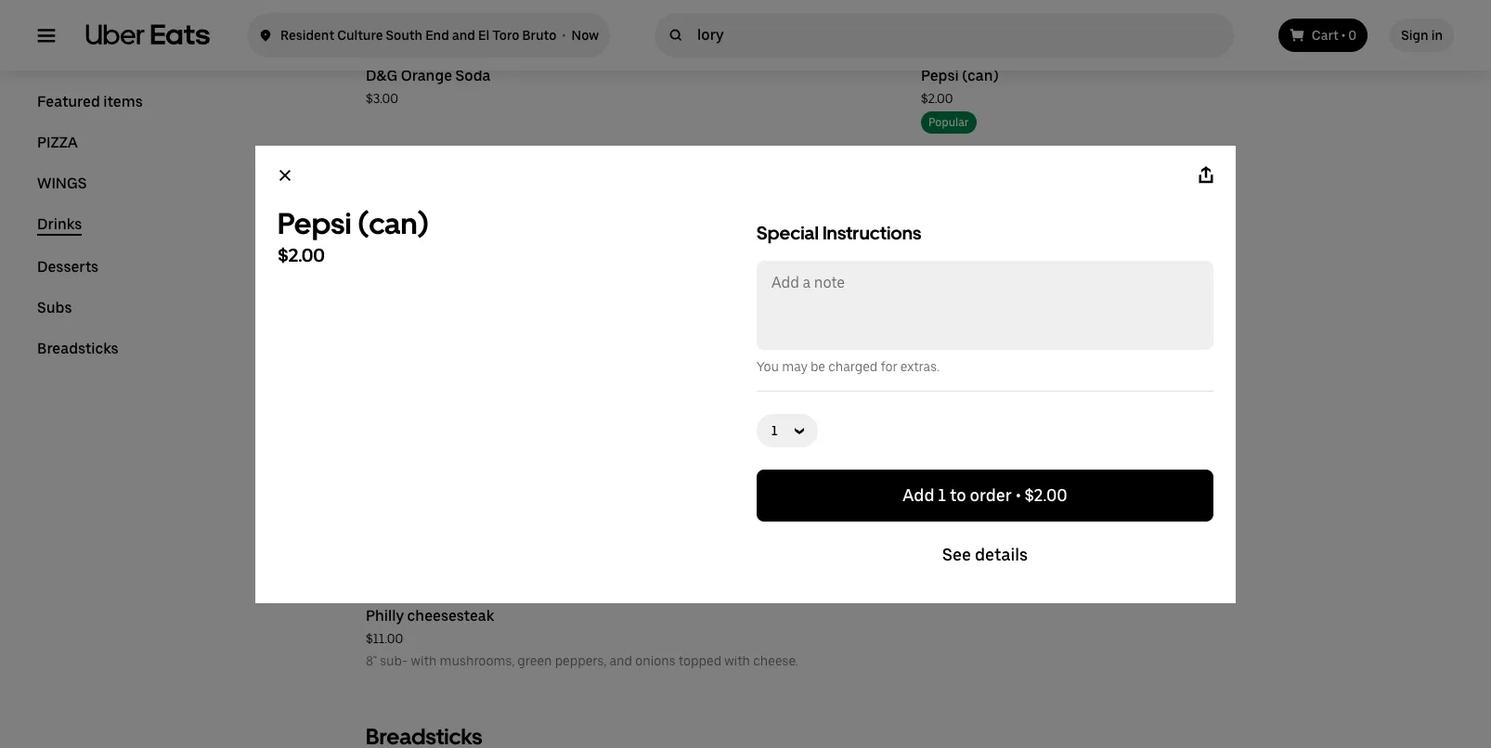 Task type: locate. For each thing, give the bounding box(es) containing it.
sign in link
[[1391, 19, 1455, 52]]

$2.00 right philly
[[1025, 485, 1068, 505]]

pepsi down 'close' image
[[278, 206, 352, 241]]

0 horizontal spatial 8"
[[366, 654, 377, 669]]

1 horizontal spatial $2.00
[[921, 91, 954, 106]]

pepsi (can) $2.00 down 'close' image
[[278, 206, 429, 266]]

el
[[478, 28, 490, 43]]

desserts button
[[37, 258, 99, 277]]

• left now at the left top
[[563, 28, 566, 43]]

extras.
[[901, 359, 940, 374]]

close image
[[278, 168, 293, 183]]

1 horizontal spatial and
[[610, 654, 633, 669]]

soda
[[456, 67, 491, 85]]

0 horizontal spatial $2.00
[[278, 244, 325, 266]]

8" inside philly cheesesteak $11.00 8" sub- with mushrooms, green peppers, and onions topped with cheese.
[[366, 654, 377, 669]]

1 horizontal spatial drinks
[[366, 23, 429, 50]]

0 horizontal spatial with
[[411, 654, 437, 669]]

1 horizontal spatial pepsi (can) $2.00
[[921, 67, 999, 106]]

and inside philly cheesesteak $11.00 8" sub- with mushrooms, green peppers, and onions topped with cheese.
[[610, 654, 633, 669]]

and left el
[[452, 28, 476, 43]]

end
[[426, 28, 449, 43]]

1 horizontal spatial $11.00
[[921, 463, 959, 477]]

1 vertical spatial (can)
[[358, 206, 429, 241]]

1
[[939, 485, 947, 505]]

subs button
[[37, 299, 72, 318]]

drinks
[[366, 23, 429, 50], [37, 216, 82, 233]]

0 vertical spatial $11.00
[[921, 463, 959, 477]]

see details
[[943, 545, 1028, 564]]

0 horizontal spatial drinks
[[37, 216, 82, 233]]

special
[[757, 222, 819, 244]]

0 vertical spatial and
[[452, 28, 476, 43]]

2 with from the left
[[725, 654, 751, 669]]

cart • 0
[[1312, 28, 1357, 43]]

1 vertical spatial drinks
[[37, 216, 82, 233]]

$2.00
[[921, 91, 954, 106], [278, 244, 325, 266], [1025, 485, 1068, 505]]

$11.00
[[921, 463, 959, 477], [366, 632, 403, 647]]

$2.00 up popular
[[921, 91, 954, 106]]

mushrooms,
[[440, 654, 515, 669]]

0 horizontal spatial $11.00
[[366, 632, 403, 647]]

drinks down wings button
[[37, 216, 82, 233]]

pepsi (can) $2.00 up popular
[[921, 67, 999, 106]]

sign in
[[1402, 28, 1444, 43]]

to
[[950, 485, 967, 505]]

1 horizontal spatial with
[[725, 654, 751, 669]]

$11.00 down philly
[[366, 632, 403, 647]]

drinks button
[[37, 216, 82, 236]]

green
[[518, 654, 552, 669]]

8" left sub-
[[366, 654, 377, 669]]

8"
[[921, 485, 933, 500], [366, 654, 377, 669]]

share ios image
[[1197, 166, 1216, 184]]

deliver to image
[[258, 24, 273, 46]]

with right topped
[[725, 654, 751, 669]]

• right order
[[1016, 485, 1021, 505]]

1 vertical spatial pepsi (can) $2.00
[[278, 206, 429, 266]]

special instructions
[[757, 222, 922, 244]]

share ios button
[[1184, 153, 1229, 197]]

add 1 to order • $2.00
[[903, 485, 1068, 505]]

$11.00 8" chicken philly
[[921, 463, 1017, 500]]

$11.00 up 1
[[921, 463, 959, 477]]

0 vertical spatial (can)
[[963, 67, 999, 85]]

1 vertical spatial $11.00
[[366, 632, 403, 647]]

• left 0
[[1342, 28, 1346, 43]]

0 vertical spatial 8"
[[921, 485, 933, 500]]

1 horizontal spatial •
[[1016, 485, 1021, 505]]

you may be charged for extras.
[[757, 359, 940, 374]]

toro
[[492, 28, 520, 43]]

drinks up d&g
[[366, 23, 429, 50]]

cart
[[1312, 28, 1339, 43]]

2 horizontal spatial $2.00
[[1025, 485, 1068, 505]]

8" left 1
[[921, 485, 933, 500]]

1 horizontal spatial 8"
[[921, 485, 933, 500]]

pizza
[[37, 134, 78, 151]]

0 horizontal spatial (can)
[[358, 206, 429, 241]]

pepsi up popular
[[921, 67, 959, 85]]

bruto
[[522, 28, 557, 43]]

1 horizontal spatial pepsi
[[921, 67, 959, 85]]

in
[[1432, 28, 1444, 43]]

0 horizontal spatial pepsi
[[278, 206, 352, 241]]

desserts
[[37, 258, 99, 276]]

philly cheesesteak $11.00 8" sub- with mushrooms, green peppers, and onions topped with cheese.
[[366, 608, 799, 669]]

•
[[563, 28, 566, 43], [1342, 28, 1346, 43], [1016, 485, 1021, 505]]

navigation
[[37, 93, 321, 381]]

featured items button
[[37, 93, 143, 111]]

0 vertical spatial pepsi
[[921, 67, 959, 85]]

featured items
[[37, 93, 143, 111]]

1 with from the left
[[411, 654, 437, 669]]

and left onions
[[610, 654, 633, 669]]

0 horizontal spatial pepsi (can) $2.00
[[278, 206, 429, 266]]

may
[[782, 359, 808, 374]]

0 vertical spatial pepsi (can) $2.00
[[921, 67, 999, 106]]

peppers,
[[555, 654, 607, 669]]

pepsi inside 'dialog' dialog
[[278, 206, 352, 241]]

drinks inside navigation
[[37, 216, 82, 233]]

cheese.
[[754, 654, 799, 669]]

1 vertical spatial and
[[610, 654, 633, 669]]

with right sub-
[[411, 654, 437, 669]]

$11.00 inside philly cheesesteak $11.00 8" sub- with mushrooms, green peppers, and onions topped with cheese.
[[366, 632, 403, 647]]

with
[[411, 654, 437, 669], [725, 654, 751, 669]]

1 vertical spatial pepsi
[[278, 206, 352, 241]]

and
[[452, 28, 476, 43], [610, 654, 633, 669]]

1 vertical spatial 8"
[[366, 654, 377, 669]]

breadsticks
[[37, 340, 119, 358]]

pepsi
[[921, 67, 959, 85], [278, 206, 352, 241]]

navigation containing featured items
[[37, 93, 321, 381]]

$2.00 down 'close' image
[[278, 244, 325, 266]]

items
[[103, 93, 143, 111]]

pepsi (can) $2.00
[[921, 67, 999, 106], [278, 206, 429, 266]]

(can)
[[963, 67, 999, 85], [358, 206, 429, 241]]

popular
[[929, 116, 969, 129]]

sign
[[1402, 28, 1429, 43]]



Task type: vqa. For each thing, say whether or not it's contained in the screenshot.
'and' in 'Philly cheesesteak $11.00 8" sub- with mushrooms, green peppers, and onions topped with cheese.'
yes



Task type: describe. For each thing, give the bounding box(es) containing it.
resident culture south end and el toro bruto • now
[[281, 28, 599, 43]]

see details button
[[757, 529, 1214, 581]]

sub-
[[380, 654, 408, 669]]

culture
[[337, 28, 383, 43]]

order
[[970, 485, 1012, 505]]

8" inside $11.00 8" chicken philly
[[921, 485, 933, 500]]

south
[[386, 28, 423, 43]]

cheesesteak
[[407, 608, 494, 625]]

1 vertical spatial $2.00
[[278, 244, 325, 266]]

featured
[[37, 93, 100, 111]]

0 vertical spatial $2.00
[[921, 91, 954, 106]]

d&g orange soda $3.00
[[366, 67, 491, 106]]

dialog dialog
[[255, 145, 1236, 603]]

resident
[[281, 28, 335, 43]]

0
[[1349, 28, 1357, 43]]

you
[[757, 359, 779, 374]]

now
[[572, 28, 599, 43]]

$11.00 inside $11.00 8" chicken philly
[[921, 463, 959, 477]]

topped
[[679, 654, 722, 669]]

0 horizontal spatial •
[[563, 28, 566, 43]]

• inside 'dialog' dialog
[[1016, 485, 1021, 505]]

be
[[811, 359, 826, 374]]

x button
[[263, 153, 307, 197]]

see
[[943, 545, 972, 564]]

(can) inside 'dialog' dialog
[[358, 206, 429, 241]]

onions
[[636, 654, 676, 669]]

breadsticks button
[[37, 340, 119, 359]]

details
[[975, 545, 1028, 564]]

chicken
[[936, 485, 982, 500]]

orange
[[401, 67, 452, 85]]

wings button
[[37, 175, 87, 193]]

pepsi (can) $2.00 inside 'dialog' dialog
[[278, 206, 429, 266]]

0 horizontal spatial and
[[452, 28, 476, 43]]

Add a note text field
[[759, 262, 1212, 348]]

2 horizontal spatial •
[[1342, 28, 1346, 43]]

subs
[[37, 299, 72, 317]]

pizza button
[[37, 134, 78, 152]]

philly
[[985, 485, 1017, 500]]

2 vertical spatial $2.00
[[1025, 485, 1068, 505]]

wings
[[37, 175, 87, 192]]

main navigation menu image
[[37, 26, 56, 45]]

1 horizontal spatial (can)
[[963, 67, 999, 85]]

instructions
[[823, 222, 922, 244]]

for
[[881, 359, 898, 374]]

uber eats home image
[[85, 24, 210, 46]]

charged
[[829, 359, 878, 374]]

0 vertical spatial drinks
[[366, 23, 429, 50]]

d&g
[[366, 67, 398, 85]]

$3.00
[[366, 91, 398, 106]]

philly
[[366, 608, 404, 625]]

add
[[903, 485, 935, 505]]



